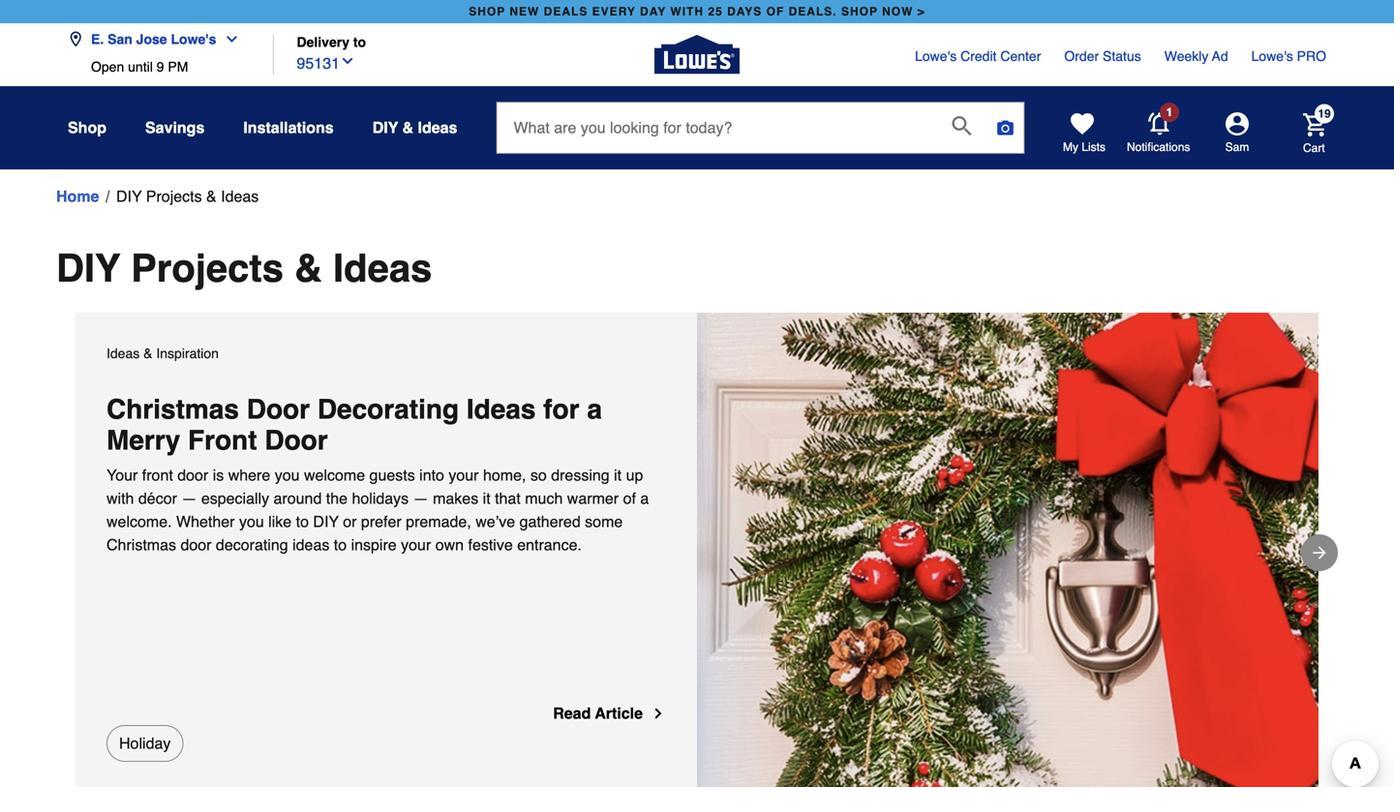 Task type: locate. For each thing, give the bounding box(es) containing it.
—
[[181, 489, 197, 507], [413, 489, 429, 507]]

diy projects & ideas down diy projects & ideas button
[[56, 246, 432, 290]]

your down premade,
[[401, 536, 431, 554]]

diy
[[372, 119, 398, 137], [116, 187, 142, 205], [56, 246, 120, 290], [313, 513, 339, 531]]

1 horizontal spatial it
[[614, 466, 622, 484]]

diy projects & ideas down savings button
[[116, 187, 259, 205]]

to up chevron down image
[[353, 34, 366, 50]]

1 horizontal spatial a
[[640, 489, 649, 507]]

until
[[128, 59, 153, 75]]

0 vertical spatial a
[[587, 394, 602, 425]]

0 vertical spatial to
[[353, 34, 366, 50]]

e.
[[91, 31, 104, 47]]

shop left the new
[[469, 5, 506, 18]]

1 — from the left
[[181, 489, 197, 507]]

christmas down ideas & inspiration on the left top
[[107, 394, 239, 425]]

prefer
[[361, 513, 402, 531]]

welcome.
[[107, 513, 172, 531]]

lowe's home improvement notification center image
[[1148, 112, 1172, 136]]

2 shop from the left
[[841, 5, 878, 18]]

you up decorating
[[239, 513, 264, 531]]

my
[[1063, 140, 1079, 154]]

ad
[[1212, 48, 1228, 64]]

lowe's credit center
[[915, 48, 1041, 64]]

it left up
[[614, 466, 622, 484]]

1 vertical spatial to
[[296, 513, 309, 531]]

— up whether
[[181, 489, 197, 507]]

2 horizontal spatial lowe's
[[1252, 48, 1293, 64]]

read article link
[[553, 702, 666, 725]]

savings button
[[145, 110, 205, 145]]

up
[[626, 466, 643, 484]]

your
[[449, 466, 479, 484], [401, 536, 431, 554]]

shop left now
[[841, 5, 878, 18]]

0 vertical spatial your
[[449, 466, 479, 484]]

pm
[[168, 59, 188, 75]]

my lists link
[[1063, 112, 1106, 155]]

1 vertical spatial a
[[640, 489, 649, 507]]

shop
[[469, 5, 506, 18], [841, 5, 878, 18]]

door
[[177, 466, 208, 484], [181, 536, 212, 554]]

order
[[1064, 48, 1099, 64]]

a right of
[[640, 489, 649, 507]]

location image
[[68, 31, 83, 47]]

you
[[275, 466, 300, 484], [239, 513, 264, 531]]

deals.
[[789, 5, 837, 18]]

0 vertical spatial christmas
[[107, 394, 239, 425]]

2 vertical spatial to
[[334, 536, 347, 554]]

1 vertical spatial your
[[401, 536, 431, 554]]

delivery
[[297, 34, 350, 50]]

your
[[107, 466, 138, 484]]

door down whether
[[181, 536, 212, 554]]

your up the makes
[[449, 466, 479, 484]]

2 — from the left
[[413, 489, 429, 507]]

notifications
[[1127, 140, 1190, 154]]

open
[[91, 59, 124, 75]]

ideas
[[292, 536, 330, 554]]

0 horizontal spatial it
[[483, 489, 491, 507]]

lowe's for lowe's credit center
[[915, 48, 957, 64]]

1 horizontal spatial you
[[275, 466, 300, 484]]

it
[[614, 466, 622, 484], [483, 489, 491, 507]]

a snowy evergreen wreath with pinecones, apples, berries and an offset red bow on a white door. image
[[697, 313, 1319, 787]]

chevron down image
[[216, 31, 240, 47]]

lowe's up pm
[[171, 31, 216, 47]]

1 vertical spatial christmas
[[107, 536, 176, 554]]

1 vertical spatial diy projects & ideas
[[56, 246, 432, 290]]

order status link
[[1064, 46, 1141, 66]]

projects down savings button
[[146, 187, 202, 205]]

0 vertical spatial projects
[[146, 187, 202, 205]]

0 horizontal spatial shop
[[469, 5, 506, 18]]

for
[[543, 394, 580, 425]]

decorating
[[216, 536, 288, 554]]

0 horizontal spatial a
[[587, 394, 602, 425]]

whether
[[176, 513, 235, 531]]

guests
[[369, 466, 415, 484]]

1 vertical spatial it
[[483, 489, 491, 507]]

1 horizontal spatial lowe's
[[915, 48, 957, 64]]

home link
[[56, 185, 99, 208]]

0 horizontal spatial lowe's
[[171, 31, 216, 47]]

you up around
[[275, 466, 300, 484]]

lowe's left 'pro'
[[1252, 48, 1293, 64]]

we've
[[476, 513, 515, 531]]

None search field
[[496, 102, 1025, 172]]

a inside christmas door decorating ideas for a merry front door
[[587, 394, 602, 425]]

lowe's inside button
[[171, 31, 216, 47]]

lowe's
[[171, 31, 216, 47], [915, 48, 957, 64], [1252, 48, 1293, 64]]

1 horizontal spatial your
[[449, 466, 479, 484]]

0 vertical spatial it
[[614, 466, 622, 484]]

ideas
[[418, 119, 457, 137], [221, 187, 259, 205], [333, 246, 432, 290], [107, 346, 140, 361], [467, 394, 536, 425]]

95131 button
[[297, 50, 355, 75]]

every
[[592, 5, 636, 18]]

lowe's left credit
[[915, 48, 957, 64]]

— down into
[[413, 489, 429, 507]]

delivery to
[[297, 34, 366, 50]]

1 horizontal spatial to
[[334, 536, 347, 554]]

1 christmas from the top
[[107, 394, 239, 425]]

christmas down welcome. on the left bottom of page
[[107, 536, 176, 554]]

weekly
[[1165, 48, 1209, 64]]

christmas inside christmas door decorating ideas for a merry front door
[[107, 394, 239, 425]]

it left that
[[483, 489, 491, 507]]

2 christmas from the top
[[107, 536, 176, 554]]

welcome
[[304, 466, 365, 484]]

a
[[587, 394, 602, 425], [640, 489, 649, 507]]

diy inside your front door is where you welcome guests into your home, so dressing it up with décor — especially around the holidays — makes it that much warmer of a welcome. whether you like to diy or prefer premade, we've gathered some christmas door decorating ideas to inspire your own festive entrance.
[[313, 513, 339, 531]]

diy & ideas button
[[372, 110, 457, 145]]

status
[[1103, 48, 1141, 64]]

premade,
[[406, 513, 471, 531]]

door up 'welcome'
[[265, 425, 328, 456]]

new
[[510, 5, 540, 18]]

door left is on the left bottom
[[177, 466, 208, 484]]

diy & ideas
[[372, 119, 457, 137]]

1 horizontal spatial shop
[[841, 5, 878, 18]]

arrow right image
[[1310, 543, 1329, 563]]

0 horizontal spatial your
[[401, 536, 431, 554]]

to
[[353, 34, 366, 50], [296, 513, 309, 531], [334, 536, 347, 554]]

ideas inside christmas door decorating ideas for a merry front door
[[467, 394, 536, 425]]

1 shop from the left
[[469, 5, 506, 18]]

0 horizontal spatial —
[[181, 489, 197, 507]]

so
[[530, 466, 547, 484]]

lowe's credit center link
[[915, 46, 1041, 66]]

lowe's pro
[[1252, 48, 1327, 64]]

holiday
[[119, 734, 171, 752]]

now
[[882, 5, 913, 18]]

inspiration
[[156, 346, 219, 361]]

0 vertical spatial door
[[177, 466, 208, 484]]

like
[[268, 513, 292, 531]]

warmer
[[567, 489, 619, 507]]

read article
[[553, 704, 643, 722]]

lowe's home improvement logo image
[[655, 12, 740, 97]]

to right the like
[[296, 513, 309, 531]]

a right the for
[[587, 394, 602, 425]]

with
[[107, 489, 134, 507]]

1 horizontal spatial —
[[413, 489, 429, 507]]

chevron down image
[[340, 53, 355, 69]]

0 horizontal spatial you
[[239, 513, 264, 531]]

diy projects & ideas
[[116, 187, 259, 205], [56, 246, 432, 290]]

2 horizontal spatial to
[[353, 34, 366, 50]]

projects down diy projects & ideas button
[[131, 246, 284, 290]]

décor
[[138, 489, 177, 507]]

to down or
[[334, 536, 347, 554]]

day
[[640, 5, 666, 18]]

christmas
[[107, 394, 239, 425], [107, 536, 176, 554]]

decorating
[[317, 394, 459, 425]]



Task type: vqa. For each thing, say whether or not it's contained in the screenshot.
95 list item
no



Task type: describe. For each thing, give the bounding box(es) containing it.
ideas & inspiration
[[107, 346, 219, 361]]

san
[[108, 31, 132, 47]]

own
[[435, 536, 464, 554]]

lowe's home improvement cart image
[[1303, 113, 1327, 136]]

festive
[[468, 536, 513, 554]]

credit
[[961, 48, 997, 64]]

deals
[[544, 5, 588, 18]]

a inside your front door is where you welcome guests into your home, so dressing it up with décor — especially around the holidays — makes it that much warmer of a welcome. whether you like to diy or prefer premade, we've gathered some christmas door decorating ideas to inspire your own festive entrance.
[[640, 489, 649, 507]]

installations button
[[243, 110, 334, 145]]

1 vertical spatial door
[[181, 536, 212, 554]]

shop
[[68, 119, 107, 137]]

entrance.
[[517, 536, 582, 554]]

1 vertical spatial projects
[[131, 246, 284, 290]]

door up where
[[247, 394, 310, 425]]

of
[[623, 489, 636, 507]]

1 vertical spatial you
[[239, 513, 264, 531]]

lowe's home improvement lists image
[[1071, 112, 1094, 136]]

0 vertical spatial you
[[275, 466, 300, 484]]

1
[[1166, 105, 1173, 119]]

order status
[[1064, 48, 1141, 64]]

0 vertical spatial diy projects & ideas
[[116, 187, 259, 205]]

holiday link
[[107, 725, 183, 762]]

weekly ad link
[[1165, 46, 1228, 66]]

9
[[157, 59, 164, 75]]

home
[[56, 187, 99, 205]]

much
[[525, 489, 563, 507]]

especially
[[201, 489, 269, 507]]

inspire
[[351, 536, 397, 554]]

that
[[495, 489, 521, 507]]

savings
[[145, 119, 205, 137]]

front
[[142, 466, 173, 484]]

or
[[343, 513, 357, 531]]

some
[[585, 513, 623, 531]]

article
[[595, 704, 643, 722]]

sam button
[[1191, 112, 1284, 155]]

merry
[[107, 425, 180, 456]]

christmas inside your front door is where you welcome guests into your home, so dressing it up with décor — especially around the holidays — makes it that much warmer of a welcome. whether you like to diy or prefer premade, we've gathered some christmas door decorating ideas to inspire your own festive entrance.
[[107, 536, 176, 554]]

95131
[[297, 54, 340, 72]]

my lists
[[1063, 140, 1106, 154]]

makes
[[433, 489, 479, 507]]

christmas door decorating ideas for a merry front door link
[[107, 394, 666, 456]]

your front door is where you welcome guests into your home, so dressing it up with décor — especially around the holidays — makes it that much warmer of a welcome. whether you like to diy or prefer premade, we've gathered some christmas door decorating ideas to inspire your own festive entrance.
[[107, 466, 649, 554]]

jose
[[136, 31, 167, 47]]

25
[[708, 5, 723, 18]]

0 horizontal spatial to
[[296, 513, 309, 531]]

dressing
[[551, 466, 610, 484]]

diy projects & ideas button
[[116, 185, 259, 208]]

open until 9 pm
[[91, 59, 188, 75]]

pro
[[1297, 48, 1327, 64]]

of
[[767, 5, 785, 18]]

with
[[670, 5, 704, 18]]

gathered
[[520, 513, 581, 531]]

cart
[[1303, 141, 1325, 155]]

holidays
[[352, 489, 409, 507]]

around
[[274, 489, 322, 507]]

installations
[[243, 119, 334, 137]]

read
[[553, 704, 591, 722]]

shop button
[[68, 110, 107, 145]]

home,
[[483, 466, 526, 484]]

weekly ad
[[1165, 48, 1228, 64]]

where
[[228, 466, 270, 484]]

into
[[419, 466, 444, 484]]

search image
[[952, 116, 972, 136]]

camera image
[[996, 118, 1015, 137]]

lowe's for lowe's pro
[[1252, 48, 1293, 64]]

center
[[1001, 48, 1041, 64]]

lists
[[1082, 140, 1106, 154]]

Search Query text field
[[497, 103, 937, 153]]

christmas door decorating ideas for a merry front door
[[107, 394, 610, 456]]

sam
[[1225, 140, 1249, 154]]

projects inside button
[[146, 187, 202, 205]]

shop new deals every day with 25 days of deals. shop now >
[[469, 5, 925, 18]]

e. san jose lowe's
[[91, 31, 216, 47]]

chevron right image
[[651, 706, 666, 721]]

e. san jose lowe's button
[[68, 20, 247, 59]]

the
[[326, 489, 348, 507]]

days
[[727, 5, 762, 18]]

19
[[1318, 107, 1331, 120]]

front
[[188, 425, 257, 456]]



